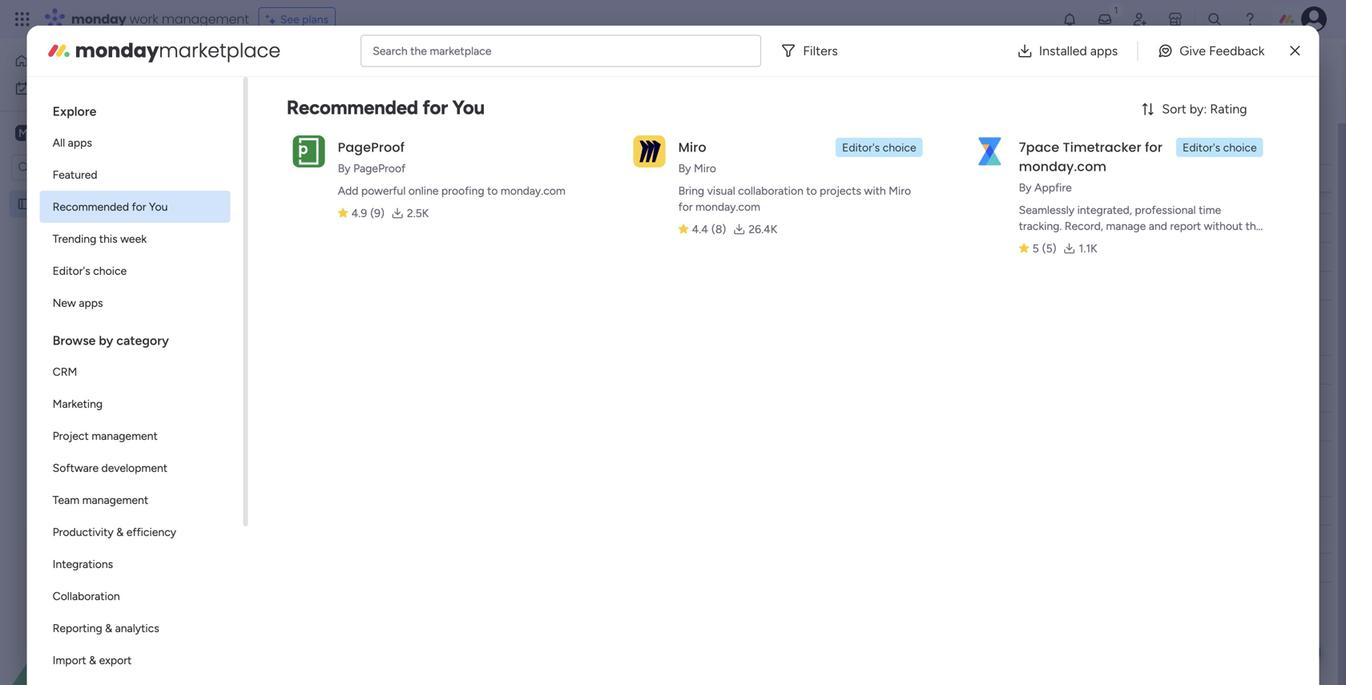 Task type: vqa. For each thing, say whether or not it's contained in the screenshot.
visual
yes



Task type: locate. For each thing, give the bounding box(es) containing it.
marketplace down monday work management
[[159, 37, 281, 64]]

Search field
[[357, 95, 405, 118]]

monday up the home link
[[71, 10, 126, 28]]

management up development
[[92, 429, 158, 443]]

new apps option
[[40, 287, 231, 319]]

v2 done deadline image
[[702, 192, 714, 207]]

by inside pageproof by pageproof
[[338, 162, 351, 175]]

0 horizontal spatial you
[[149, 200, 168, 214]]

project management inside "field"
[[248, 52, 444, 79]]

management up search field
[[316, 52, 444, 79]]

1 horizontal spatial marketplace
[[430, 44, 492, 58]]

main inside button
[[490, 57, 514, 71]]

3 app logo image from the left
[[975, 135, 1007, 167]]

choice up the with
[[883, 141, 917, 154]]

pageproof up powerful
[[354, 162, 406, 175]]

9
[[759, 222, 765, 235]]

project management inside list box
[[38, 197, 143, 211]]

recommended for you up this
[[53, 200, 168, 214]]

0 vertical spatial the
[[411, 44, 427, 58]]

1 vertical spatial main
[[37, 125, 65, 141]]

main right the workspace 'icon'
[[37, 125, 65, 141]]

for up trending this week option
[[132, 200, 146, 214]]

editor's
[[843, 141, 880, 154], [1183, 141, 1221, 154], [53, 264, 90, 278]]

1 vertical spatial project
[[38, 197, 74, 211]]

monday marketplace image
[[1168, 11, 1184, 27]]

miro right the with
[[889, 184, 912, 198]]

1 vertical spatial task
[[303, 193, 325, 207]]

0 vertical spatial main
[[490, 57, 514, 71]]

apps up by
[[79, 296, 103, 310]]

main table
[[490, 57, 543, 71]]

0 vertical spatial &
[[116, 526, 124, 539]]

1 horizontal spatial project management
[[248, 52, 444, 79]]

choice down this
[[93, 264, 127, 278]]

app logo image left 7pace
[[975, 135, 1007, 167]]

give
[[1180, 43, 1207, 59]]

featured option
[[40, 159, 231, 191]]

0 horizontal spatial project management
[[38, 197, 143, 211]]

choice for 7pace timetracker for monday.com
[[1224, 141, 1258, 154]]

for
[[423, 96, 448, 119], [1146, 138, 1163, 156], [132, 200, 146, 214], [679, 200, 693, 214]]

by up bring at the right of page
[[679, 162, 692, 175]]

management
[[316, 52, 444, 79], [77, 197, 143, 211]]

management up monday marketplace
[[162, 10, 249, 28]]

management inside option
[[92, 429, 158, 443]]

0 vertical spatial miro
[[679, 138, 707, 156]]

monday
[[71, 10, 126, 28], [75, 37, 159, 64]]

project
[[248, 52, 312, 79], [38, 197, 74, 211], [53, 429, 89, 443]]

0 horizontal spatial editor's
[[53, 264, 90, 278]]

software
[[53, 461, 99, 475]]

lottie animation image
[[0, 524, 204, 686]]

choice for miro
[[883, 141, 917, 154]]

0 horizontal spatial recommended for you
[[53, 200, 168, 214]]

bring visual collaboration to projects with miro for monday.com
[[679, 184, 912, 214]]

apps inside button
[[1091, 43, 1119, 59]]

recommended for you inside option
[[53, 200, 168, 214]]

miro up by miro
[[679, 138, 707, 156]]

crm
[[53, 365, 77, 379]]

angle down image
[[310, 101, 318, 113]]

by appfire
[[1020, 181, 1073, 194]]

give feedback
[[1180, 43, 1265, 59]]

main inside workspace selection element
[[37, 125, 65, 141]]

2 horizontal spatial app logo image
[[975, 135, 1007, 167]]

0 vertical spatial pageproof
[[338, 138, 405, 156]]

search everything image
[[1207, 11, 1224, 27]]

monday.com up appfire
[[1020, 158, 1107, 176]]

management inside list box
[[77, 197, 143, 211]]

mar left "9"
[[739, 222, 756, 235]]

0 vertical spatial task
[[382, 172, 403, 186]]

the right search
[[411, 44, 427, 58]]

work
[[130, 10, 158, 28]]

1 horizontal spatial editor's
[[843, 141, 880, 154]]

time
[[1200, 203, 1222, 217]]

bring
[[679, 184, 705, 198]]

0 horizontal spatial recommended
[[53, 200, 129, 214]]

project management list box
[[0, 187, 204, 434]]

import & export option
[[40, 645, 231, 677]]

recommended for you up pageproof by pageproof
[[287, 96, 485, 119]]

browse by category
[[53, 333, 169, 348]]

table
[[517, 57, 543, 71]]

app logo image for miro
[[634, 135, 666, 167]]

project inside project management "field"
[[248, 52, 312, 79]]

1 vertical spatial mar
[[739, 222, 756, 235]]

editor's down trending
[[53, 264, 90, 278]]

0 horizontal spatial editor's choice
[[53, 264, 127, 278]]

& left export
[[89, 654, 96, 667]]

list box
[[40, 90, 231, 686]]

project up the task
[[248, 52, 312, 79]]

app logo image down angle down image on the left of the page
[[293, 135, 325, 167]]

&
[[116, 526, 124, 539], [105, 622, 112, 635], [89, 654, 96, 667]]

/
[[1264, 57, 1268, 71]]

task left 'online' at the left
[[382, 172, 403, 186]]

main left table
[[490, 57, 514, 71]]

0 vertical spatial management
[[316, 52, 444, 79]]

apps
[[1091, 43, 1119, 59], [68, 136, 92, 150], [79, 296, 103, 310]]

marketplace up person
[[430, 44, 492, 58]]

7pace
[[1020, 138, 1060, 156]]

0 horizontal spatial &
[[89, 654, 96, 667]]

2 horizontal spatial &
[[116, 526, 124, 539]]

collaboration
[[739, 184, 804, 198]]

1 horizontal spatial choice
[[883, 141, 917, 154]]

project inside project management option
[[53, 429, 89, 443]]

editor's inside option
[[53, 264, 90, 278]]

analytics
[[115, 622, 159, 635]]

for down bring at the right of page
[[679, 200, 693, 214]]

to left projects
[[807, 184, 817, 198]]

management up this
[[77, 197, 143, 211]]

editor's choice up the with
[[843, 141, 917, 154]]

public board image
[[17, 196, 32, 212]]

mar left 8
[[738, 193, 756, 206]]

to right proofing
[[487, 184, 498, 198]]

integrated,
[[1078, 203, 1133, 217]]

miro up bring at the right of page
[[694, 162, 717, 175]]

project right public board icon
[[38, 197, 74, 211]]

project management up v2 search icon
[[248, 52, 444, 79]]

0 vertical spatial monday.com
[[1020, 158, 1107, 176]]

1.1k
[[1080, 242, 1098, 255]]

None field
[[528, 170, 570, 187]]

& inside "option"
[[105, 622, 112, 635]]

main for main table
[[490, 57, 514, 71]]

0 horizontal spatial monday.com
[[501, 184, 566, 198]]

choice down rating
[[1224, 141, 1258, 154]]

filters
[[804, 43, 838, 59]]

1
[[1271, 57, 1276, 71]]

0 vertical spatial new
[[249, 100, 273, 113]]

8
[[759, 193, 765, 206]]

editor's choice down trending this week on the top left
[[53, 264, 127, 278]]

0 vertical spatial mar
[[738, 193, 756, 206]]

main workspace
[[37, 125, 131, 141]]

2.5k
[[407, 206, 429, 220]]

management for team management
[[82, 493, 148, 507]]

monday for monday marketplace
[[75, 37, 159, 64]]

option
[[0, 190, 204, 193]]

1 horizontal spatial new
[[249, 100, 273, 113]]

new inside button
[[249, 100, 273, 113]]

monday.com
[[1020, 158, 1107, 176], [501, 184, 566, 198], [696, 200, 761, 214]]

2
[[328, 193, 334, 207]]

0 vertical spatial apps
[[1091, 43, 1119, 59]]

pageproof down search field
[[338, 138, 405, 156]]

1 horizontal spatial the
[[1246, 219, 1263, 233]]

for down sort in the top of the page
[[1146, 138, 1163, 156]]

& left analytics
[[105, 622, 112, 635]]

update feed image
[[1098, 11, 1114, 27]]

1 horizontal spatial app logo image
[[634, 135, 666, 167]]

main
[[490, 57, 514, 71], [37, 125, 65, 141]]

(9)
[[371, 206, 385, 220]]

apps for new apps
[[79, 296, 103, 310]]

to-
[[276, 138, 302, 158]]

2 vertical spatial &
[[89, 654, 96, 667]]

0 vertical spatial project management
[[248, 52, 444, 79]]

the right without
[[1246, 219, 1263, 233]]

1 horizontal spatial editor's choice
[[843, 141, 917, 154]]

trending this week option
[[40, 223, 231, 255]]

new
[[249, 100, 273, 113], [53, 296, 76, 310]]

2 vertical spatial apps
[[79, 296, 103, 310]]

2 horizontal spatial choice
[[1224, 141, 1258, 154]]

0 vertical spatial project
[[248, 52, 312, 79]]

marketplace
[[159, 37, 281, 64], [430, 44, 492, 58]]

new up browse
[[53, 296, 76, 310]]

app logo image for 7pace timetracker for monday.com
[[975, 135, 1007, 167]]

m
[[18, 126, 28, 140]]

development
[[101, 461, 168, 475]]

choice inside "editor's choice" option
[[93, 264, 127, 278]]

recommended up trending this week on the top left
[[53, 200, 129, 214]]

collaboration
[[53, 590, 120, 603]]

editor's choice inside option
[[53, 264, 127, 278]]

0 horizontal spatial by
[[338, 162, 351, 175]]

0 vertical spatial recommended
[[287, 96, 418, 119]]

project management
[[53, 429, 158, 443]]

monday.com right proofing
[[501, 184, 566, 198]]

the
[[411, 44, 427, 58], [1246, 219, 1263, 233]]

status
[[626, 172, 659, 185]]

1 vertical spatial project management
[[38, 197, 143, 211]]

give feedback button
[[1145, 35, 1278, 67]]

visual
[[708, 184, 736, 198]]

app logo image up status
[[634, 135, 666, 167]]

new inside option
[[53, 296, 76, 310]]

projects
[[820, 184, 862, 198]]

you down 'featured' 'option'
[[149, 200, 168, 214]]

0 horizontal spatial to
[[487, 184, 498, 198]]

monday work management
[[71, 10, 249, 28]]

miro
[[679, 138, 707, 156], [694, 162, 717, 175], [889, 184, 912, 198]]

management up productivity & efficiency
[[82, 493, 148, 507]]

management inside option
[[82, 493, 148, 507]]

1 horizontal spatial to
[[807, 184, 817, 198]]

1 vertical spatial monday
[[75, 37, 159, 64]]

5
[[1033, 242, 1040, 255]]

gary orlando image
[[1302, 6, 1328, 32]]

2 vertical spatial management
[[82, 493, 148, 507]]

for inside option
[[132, 200, 146, 214]]

new for new task
[[249, 100, 273, 113]]

dapulse x slim image
[[1291, 41, 1301, 61]]

0 horizontal spatial marketplace
[[159, 37, 281, 64]]

1 vertical spatial management
[[92, 429, 158, 443]]

editor's choice
[[843, 141, 917, 154], [1183, 141, 1258, 154], [53, 264, 127, 278]]

0 horizontal spatial main
[[37, 125, 65, 141]]

1 to from the left
[[487, 184, 498, 198]]

1 vertical spatial &
[[105, 622, 112, 635]]

main for main workspace
[[37, 125, 65, 141]]

1 vertical spatial you
[[149, 200, 168, 214]]

efficiency
[[126, 526, 176, 539]]

1 vertical spatial apps
[[68, 136, 92, 150]]

0 horizontal spatial task
[[303, 193, 325, 207]]

1 vertical spatial miro
[[694, 162, 717, 175]]

team management option
[[40, 484, 231, 516]]

apps down update feed "icon"
[[1091, 43, 1119, 59]]

monday.com inside "bring visual collaboration to projects with miro for monday.com"
[[696, 200, 761, 214]]

collaboration option
[[40, 580, 231, 613]]

editor's up the with
[[843, 141, 880, 154]]

task left 2
[[303, 193, 325, 207]]

2 horizontal spatial editor's choice
[[1183, 141, 1258, 154]]

& for productivity
[[116, 526, 124, 539]]

and
[[1150, 219, 1168, 233]]

proofing
[[442, 184, 485, 198]]

1 horizontal spatial &
[[105, 622, 112, 635]]

1 vertical spatial management
[[77, 197, 143, 211]]

1 vertical spatial recommended for you
[[53, 200, 168, 214]]

new left the task
[[249, 100, 273, 113]]

0 horizontal spatial management
[[77, 197, 143, 211]]

project up 'software'
[[53, 429, 89, 443]]

import & export
[[53, 654, 132, 667]]

sort by: rating
[[1163, 101, 1248, 117]]

reporting & analytics option
[[40, 613, 231, 645]]

app logo image
[[293, 135, 325, 167], [634, 135, 666, 167], [975, 135, 1007, 167]]

apps right all
[[68, 136, 92, 150]]

by for miro
[[679, 162, 692, 175]]

4.4
[[692, 222, 709, 236]]

editor's down sort by: rating
[[1183, 141, 1221, 154]]

project management down "featured" at the top left of the page
[[38, 197, 143, 211]]

1 vertical spatial the
[[1246, 219, 1263, 233]]

1 horizontal spatial by
[[679, 162, 692, 175]]

0 horizontal spatial choice
[[93, 264, 127, 278]]

0 horizontal spatial new
[[53, 296, 76, 310]]

0 horizontal spatial app logo image
[[293, 135, 325, 167]]

2 vertical spatial miro
[[889, 184, 912, 198]]

2 vertical spatial project
[[53, 429, 89, 443]]

team management
[[53, 493, 148, 507]]

this
[[99, 232, 118, 246]]

you
[[453, 96, 485, 119], [149, 200, 168, 214]]

extra
[[1020, 235, 1045, 249]]

editor's choice down rating
[[1183, 141, 1258, 154]]

add view image
[[565, 58, 571, 70]]

monday down work
[[75, 37, 159, 64]]

editor's choice option
[[40, 255, 231, 287]]

0 vertical spatial you
[[453, 96, 485, 119]]

work.
[[1047, 235, 1074, 249]]

2 app logo image from the left
[[634, 135, 666, 167]]

by left appfire
[[1020, 181, 1032, 194]]

mar 9
[[739, 222, 765, 235]]

installed
[[1040, 43, 1088, 59]]

1 horizontal spatial monday.com
[[696, 200, 761, 214]]

project management
[[248, 52, 444, 79], [38, 197, 143, 211]]

1 horizontal spatial main
[[490, 57, 514, 71]]

monday.com down the visual
[[696, 200, 761, 214]]

column information image
[[674, 172, 687, 185]]

you down main table button
[[453, 96, 485, 119]]

2 horizontal spatial by
[[1020, 181, 1032, 194]]

0 vertical spatial recommended for you
[[287, 96, 485, 119]]

1 horizontal spatial management
[[316, 52, 444, 79]]

2 to from the left
[[807, 184, 817, 198]]

2 horizontal spatial monday.com
[[1020, 158, 1107, 176]]

0 vertical spatial monday
[[71, 10, 126, 28]]

2 horizontal spatial editor's
[[1183, 141, 1221, 154]]

1 vertical spatial recommended
[[53, 200, 129, 214]]

0 horizontal spatial the
[[411, 44, 427, 58]]

management inside "field"
[[316, 52, 444, 79]]

list box containing explore
[[40, 90, 231, 686]]

& left efficiency
[[116, 526, 124, 539]]

apps for all apps
[[68, 136, 92, 150]]

1 horizontal spatial task
[[382, 172, 403, 186]]

search the marketplace
[[373, 44, 492, 58]]

(5)
[[1043, 242, 1057, 255]]

2 vertical spatial monday.com
[[696, 200, 761, 214]]

recommended down project management "field"
[[287, 96, 418, 119]]

1 vertical spatial new
[[53, 296, 76, 310]]

by up add
[[338, 162, 351, 175]]



Task type: describe. For each thing, give the bounding box(es) containing it.
v2 search image
[[345, 98, 357, 116]]

add powerful online proofing to monday.com
[[338, 184, 566, 198]]

mar 8
[[738, 193, 765, 206]]

browse by category heading
[[40, 319, 231, 356]]

mar for mar 9
[[739, 222, 756, 235]]

without
[[1205, 219, 1244, 233]]

rating
[[1211, 101, 1248, 117]]

trending
[[53, 232, 96, 246]]

to inside "bring visual collaboration to projects with miro for monday.com"
[[807, 184, 817, 198]]

explore
[[53, 104, 97, 119]]

crm option
[[40, 356, 231, 388]]

installed apps button
[[1004, 35, 1132, 67]]

powerful
[[361, 184, 406, 198]]

plans
[[302, 12, 329, 26]]

editor's choice for miro
[[843, 141, 917, 154]]

professional
[[1136, 203, 1197, 217]]

1 vertical spatial monday.com
[[501, 184, 566, 198]]

workspace selection element
[[15, 123, 134, 144]]

Project Management field
[[244, 52, 448, 79]]

trending this week
[[53, 232, 147, 246]]

home link
[[10, 48, 195, 74]]

1 horizontal spatial recommended
[[287, 96, 418, 119]]

do
[[302, 138, 321, 158]]

explore heading
[[40, 90, 231, 127]]

miro inside "bring visual collaboration to projects with miro for monday.com"
[[889, 184, 912, 198]]

monday for monday work management
[[71, 10, 126, 28]]

recommended for you option
[[40, 191, 231, 223]]

select product image
[[14, 11, 30, 27]]

task for task
[[382, 172, 403, 186]]

search
[[373, 44, 408, 58]]

task
[[276, 100, 296, 113]]

4.9 (9)
[[352, 206, 385, 220]]

Search in workspace field
[[34, 158, 134, 177]]

& for import
[[89, 654, 96, 667]]

1 horizontal spatial recommended for you
[[287, 96, 485, 119]]

all apps option
[[40, 127, 231, 159]]

see
[[280, 12, 300, 26]]

To-Do field
[[272, 138, 325, 159]]

lottie animation element
[[0, 524, 204, 686]]

for inside 7pace timetracker for monday.com
[[1146, 138, 1163, 156]]

person
[[439, 100, 474, 113]]

productivity & efficiency
[[53, 526, 176, 539]]

workspace image
[[15, 124, 31, 142]]

home option
[[10, 48, 195, 74]]

appfire
[[1035, 181, 1073, 194]]

project inside project management list box
[[38, 197, 74, 211]]

export
[[99, 654, 132, 667]]

mar for mar 8
[[738, 193, 756, 206]]

pageproof by pageproof
[[338, 138, 406, 175]]

new for new apps
[[53, 296, 76, 310]]

task 2
[[303, 193, 334, 207]]

tracking.
[[1020, 219, 1063, 233]]

manage
[[1107, 219, 1147, 233]]

26.4k
[[749, 222, 778, 236]]

by:
[[1190, 101, 1208, 117]]

productivity
[[53, 526, 114, 539]]

you inside option
[[149, 200, 168, 214]]

apps for installed apps
[[1091, 43, 1119, 59]]

all apps
[[53, 136, 92, 150]]

all
[[53, 136, 65, 150]]

seamlessly
[[1020, 203, 1075, 217]]

5 (5)
[[1033, 242, 1057, 255]]

to-do
[[276, 138, 321, 158]]

team
[[53, 493, 80, 507]]

recommended inside option
[[53, 200, 129, 214]]

4.4 (8)
[[692, 222, 727, 236]]

project management option
[[40, 420, 231, 452]]

& for reporting
[[105, 622, 112, 635]]

invite members image
[[1133, 11, 1149, 27]]

for inside "bring visual collaboration to projects with miro for monday.com"
[[679, 200, 693, 214]]

person button
[[414, 94, 483, 119]]

software development
[[53, 461, 168, 475]]

monday.com inside 7pace timetracker for monday.com
[[1020, 158, 1107, 176]]

new task
[[249, 100, 296, 113]]

invite / 1
[[1233, 57, 1276, 71]]

featured
[[53, 168, 97, 182]]

for right search field
[[423, 96, 448, 119]]

monday marketplace image
[[46, 38, 72, 64]]

editor's for miro
[[843, 141, 880, 154]]

task for task 2
[[303, 193, 325, 207]]

1 image
[[1110, 1, 1124, 19]]

software development option
[[40, 452, 231, 484]]

notifications image
[[1062, 11, 1078, 27]]

category
[[116, 333, 169, 348]]

editor's for 7pace timetracker for monday.com
[[1183, 141, 1221, 154]]

report
[[1171, 219, 1202, 233]]

0 vertical spatial management
[[162, 10, 249, 28]]

week
[[120, 232, 147, 246]]

by for 7pace timetracker for monday.com
[[1020, 181, 1032, 194]]

invite
[[1233, 57, 1261, 71]]

1 vertical spatial pageproof
[[354, 162, 406, 175]]

Due date field
[[725, 170, 778, 187]]

reporting
[[53, 622, 102, 635]]

seamlessly integrated, professional time tracking. record, manage and report without the extra work.
[[1020, 203, 1263, 249]]

due
[[729, 172, 749, 185]]

new apps
[[53, 296, 103, 310]]

help image
[[1243, 11, 1259, 27]]

new task button
[[243, 94, 303, 119]]

browse
[[53, 333, 96, 348]]

by
[[99, 333, 113, 348]]

management for project management
[[92, 429, 158, 443]]

due date
[[729, 172, 774, 185]]

integrations option
[[40, 548, 231, 580]]

marketing
[[53, 397, 103, 411]]

sort by: rating button
[[1113, 96, 1282, 122]]

1 horizontal spatial you
[[453, 96, 485, 119]]

productivity & efficiency option
[[40, 516, 231, 548]]

the inside seamlessly integrated, professional time tracking. record, manage and report without the extra work.
[[1246, 219, 1263, 233]]

workspace
[[68, 125, 131, 141]]

Status field
[[622, 170, 663, 187]]

1 app logo image from the left
[[293, 135, 325, 167]]

installed apps
[[1040, 43, 1119, 59]]

import
[[53, 654, 86, 667]]

editor's choice for 7pace timetracker for monday.com
[[1183, 141, 1258, 154]]

with
[[865, 184, 887, 198]]

marketing option
[[40, 388, 231, 420]]

give feedback link
[[1145, 35, 1278, 67]]

add
[[338, 184, 359, 198]]

online
[[409, 184, 439, 198]]

home
[[35, 54, 66, 68]]

sort
[[1163, 101, 1187, 117]]

main table button
[[465, 51, 555, 77]]



